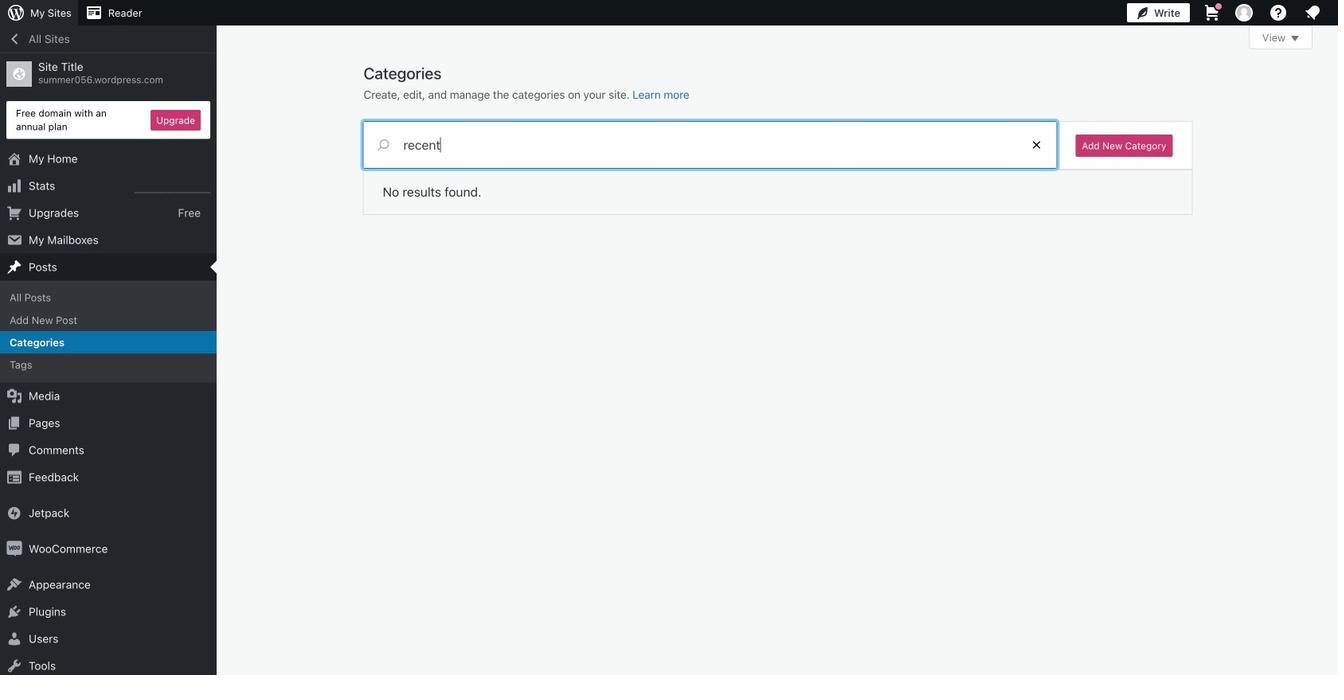 Task type: vqa. For each thing, say whether or not it's contained in the screenshot.
"Connected!"
no



Task type: describe. For each thing, give the bounding box(es) containing it.
3 list item from the top
[[1331, 231, 1338, 290]]

closed image
[[1291, 36, 1299, 41]]

1 img image from the top
[[6, 505, 22, 521]]

close search image
[[1017, 135, 1056, 155]]

help image
[[1269, 3, 1288, 22]]

2 img image from the top
[[6, 541, 22, 557]]

my shopping cart image
[[1203, 3, 1222, 22]]

highest hourly views 0 image
[[135, 183, 210, 193]]



Task type: locate. For each thing, give the bounding box(es) containing it.
main content
[[364, 25, 1313, 214]]

list item
[[1331, 81, 1338, 156], [1331, 156, 1338, 231], [1331, 231, 1338, 290]]

1 vertical spatial img image
[[6, 541, 22, 557]]

Search search field
[[403, 122, 1017, 168]]

2 list item from the top
[[1331, 156, 1338, 231]]

manage your notifications image
[[1303, 3, 1322, 22]]

1 list item from the top
[[1331, 81, 1338, 156]]

my profile image
[[1235, 4, 1253, 22]]

None search field
[[364, 122, 1056, 168]]

img image
[[6, 505, 22, 521], [6, 541, 22, 557]]

0 vertical spatial img image
[[6, 505, 22, 521]]



